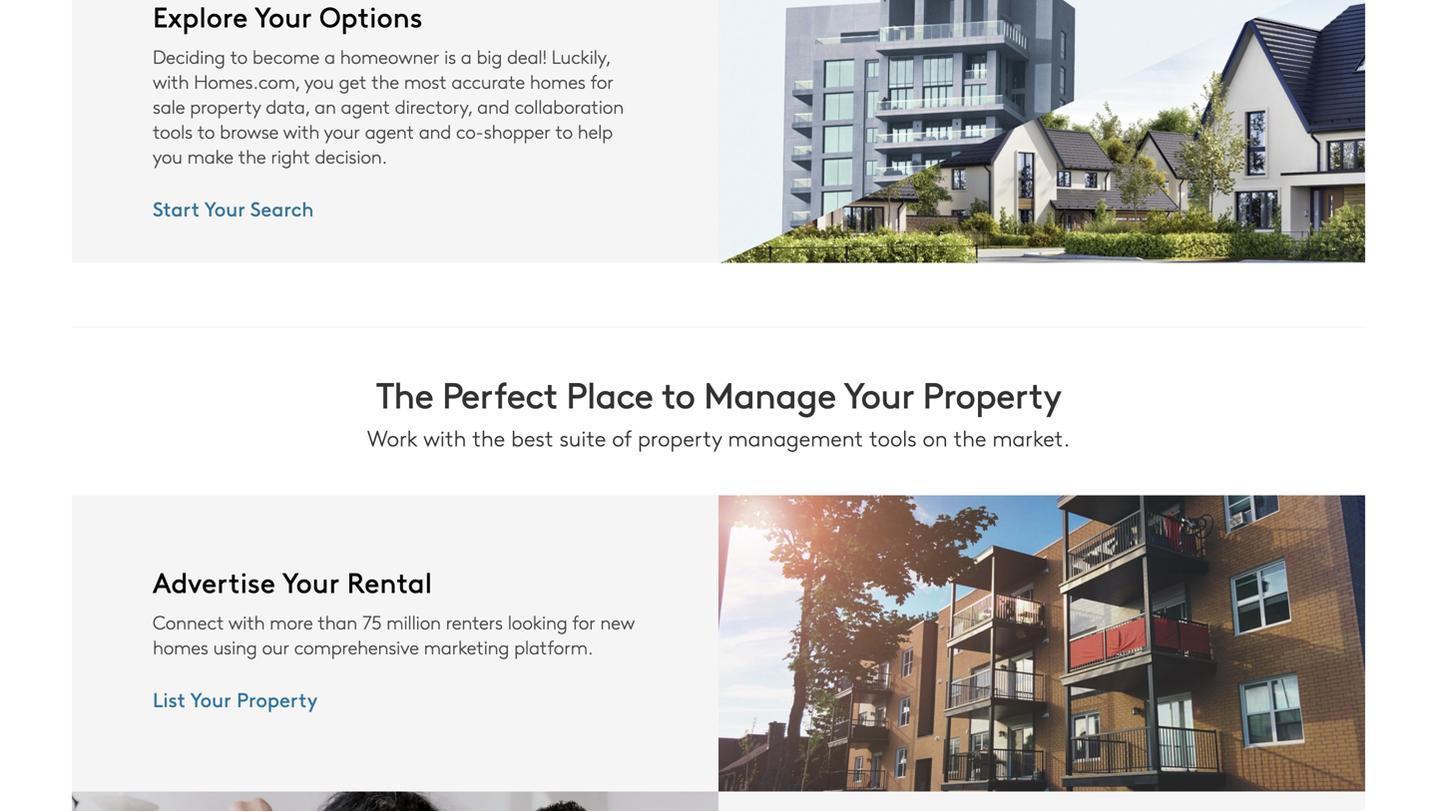 Task type: locate. For each thing, give the bounding box(es) containing it.
0 horizontal spatial property
[[190, 93, 261, 119]]

make
[[187, 143, 233, 168]]

your for property
[[190, 686, 231, 713]]

property inside the perfect place to manage your property work with the best suite of property management tools on the market.
[[638, 423, 722, 453]]

1 horizontal spatial homes
[[530, 68, 585, 94]]

right
[[271, 143, 310, 168]]

homes up list
[[153, 634, 208, 660]]

property right of
[[638, 423, 722, 453]]

with
[[153, 68, 189, 94], [283, 118, 319, 144], [423, 423, 466, 453], [228, 609, 265, 635]]

your for rental
[[282, 562, 339, 601]]

for left new
[[572, 609, 595, 635]]

property down our
[[237, 686, 317, 713]]

agent
[[341, 93, 390, 119], [365, 118, 414, 144]]

sale
[[153, 93, 185, 119]]

the
[[376, 369, 433, 418]]

best
[[511, 423, 554, 453]]

property
[[190, 93, 261, 119], [638, 423, 722, 453]]

tools
[[153, 118, 193, 144], [869, 423, 917, 453]]

0 vertical spatial tools
[[153, 118, 193, 144]]

advertise
[[153, 562, 275, 601]]

start your search link
[[153, 188, 314, 228]]

property up make
[[190, 93, 261, 119]]

0 vertical spatial for
[[590, 68, 613, 94]]

more
[[270, 609, 313, 635]]

your right list
[[190, 686, 231, 713]]

start your search
[[153, 194, 314, 222]]

to right place
[[661, 369, 695, 418]]

your up more
[[282, 562, 339, 601]]

you left make
[[153, 143, 182, 168]]

to
[[230, 43, 248, 69], [197, 118, 215, 144], [555, 118, 573, 144], [661, 369, 695, 418]]

agent right your
[[365, 118, 414, 144]]

a
[[324, 43, 335, 69], [461, 43, 472, 69]]

new
[[600, 609, 634, 635]]

list your property link
[[153, 680, 317, 720]]

0 horizontal spatial property
[[237, 686, 317, 713]]

property up market.
[[922, 369, 1061, 418]]

your
[[324, 118, 360, 144]]

with left homes.com,
[[153, 68, 189, 94]]

collaboration
[[514, 93, 624, 119]]

you left 'get' in the top left of the page
[[304, 68, 334, 94]]

suite
[[559, 423, 606, 453]]

0 horizontal spatial you
[[153, 143, 182, 168]]

with right work on the bottom of the page
[[423, 423, 466, 453]]

1 horizontal spatial and
[[477, 93, 509, 119]]

the
[[371, 68, 399, 94], [238, 143, 266, 168], [472, 423, 505, 453], [954, 423, 986, 453]]

advertise your rental connect with more than 75 million renters looking for new homes using our comprehensive marketing platform.
[[153, 562, 634, 660]]

1 a from the left
[[324, 43, 335, 69]]

1 vertical spatial homes
[[153, 634, 208, 660]]

manage
[[704, 369, 836, 418]]

0 vertical spatial homes
[[530, 68, 585, 94]]

tools inside deciding to become a homeowner is a big deal! luckily, with homes.com, you get the most accurate homes for sale property data, an agent directory, and collaboration tools to browse with your agent and co-shopper to help you make the right decision.
[[153, 118, 193, 144]]

your right start
[[204, 194, 245, 222]]

1 vertical spatial property
[[237, 686, 317, 713]]

start your search button
[[153, 188, 314, 228]]

homes.com,
[[194, 68, 300, 94]]

for inside deciding to become a homeowner is a big deal! luckily, with homes.com, you get the most accurate homes for sale property data, an agent directory, and collaboration tools to browse with your agent and co-shopper to help you make the right decision.
[[590, 68, 613, 94]]

directory,
[[395, 93, 472, 119]]

1 vertical spatial tools
[[869, 423, 917, 453]]

your
[[204, 194, 245, 222], [844, 369, 914, 418], [282, 562, 339, 601], [190, 686, 231, 713]]

connect
[[153, 609, 224, 635]]

your up management
[[844, 369, 914, 418]]

deciding
[[153, 43, 225, 69]]

marketing
[[424, 634, 509, 660]]

1 horizontal spatial property
[[922, 369, 1061, 418]]

the left best
[[472, 423, 505, 453]]

most
[[404, 68, 447, 94]]

you
[[304, 68, 334, 94], [153, 143, 182, 168]]

homeowner
[[340, 43, 439, 69]]

with inside the perfect place to manage your property work with the best suite of property management tools on the market.
[[423, 423, 466, 453]]

a left 'get' in the top left of the page
[[324, 43, 335, 69]]

2 a from the left
[[461, 43, 472, 69]]

tools left browse
[[153, 118, 193, 144]]

data,
[[266, 93, 310, 119]]

tools left on
[[869, 423, 917, 453]]

1 horizontal spatial tools
[[869, 423, 917, 453]]

0 horizontal spatial homes
[[153, 634, 208, 660]]

comprehensive
[[294, 634, 419, 660]]

homes
[[530, 68, 585, 94], [153, 634, 208, 660]]

and
[[477, 93, 509, 119], [419, 118, 451, 144]]

0 vertical spatial property
[[922, 369, 1061, 418]]

0 horizontal spatial tools
[[153, 118, 193, 144]]

1 vertical spatial property
[[638, 423, 722, 453]]

and down big
[[477, 93, 509, 119]]

perfect
[[442, 369, 557, 418]]

1 horizontal spatial a
[[461, 43, 472, 69]]

homes up help
[[530, 68, 585, 94]]

and left "co-"
[[419, 118, 451, 144]]

the perfect place to manage your property work with the best suite of property management tools on the market.
[[367, 369, 1070, 453]]

renters
[[446, 609, 503, 635]]

0 vertical spatial property
[[190, 93, 261, 119]]

a right is
[[461, 43, 472, 69]]

the left right in the top of the page
[[238, 143, 266, 168]]

the right 'get' in the top left of the page
[[371, 68, 399, 94]]

platform.
[[514, 634, 593, 660]]

with left more
[[228, 609, 265, 635]]

0 horizontal spatial a
[[324, 43, 335, 69]]

1 vertical spatial you
[[153, 143, 182, 168]]

1 vertical spatial for
[[572, 609, 595, 635]]

your inside advertise your rental connect with more than 75 million renters looking for new homes using our comprehensive marketing platform.
[[282, 562, 339, 601]]

1 horizontal spatial property
[[638, 423, 722, 453]]

rental
[[347, 562, 432, 601]]

for
[[590, 68, 613, 94], [572, 609, 595, 635]]

work
[[367, 423, 418, 453]]

homes inside deciding to become a homeowner is a big deal! luckily, with homes.com, you get the most accurate homes for sale property data, an agent directory, and collaboration tools to browse with your agent and co-shopper to help you make the right decision.
[[530, 68, 585, 94]]

for up help
[[590, 68, 613, 94]]

of
[[612, 423, 632, 453]]

management
[[728, 423, 863, 453]]

property
[[922, 369, 1061, 418], [237, 686, 317, 713]]

0 vertical spatial you
[[304, 68, 334, 94]]

help
[[578, 118, 613, 144]]

accurate
[[451, 68, 525, 94]]



Task type: vqa. For each thing, say whether or not it's contained in the screenshot.
12 Marjorie Dr Airmont, NY 10901 House for Rent
no



Task type: describe. For each thing, give the bounding box(es) containing it.
shopper
[[484, 118, 550, 144]]

market.
[[992, 423, 1070, 453]]

million
[[386, 609, 441, 635]]

to left become
[[230, 43, 248, 69]]

to left browse
[[197, 118, 215, 144]]

for inside advertise your rental connect with more than 75 million renters looking for new homes using our comprehensive marketing platform.
[[572, 609, 595, 635]]

homes inside advertise your rental connect with more than 75 million renters looking for new homes using our comprehensive marketing platform.
[[153, 634, 208, 660]]

property inside list your property button
[[237, 686, 317, 713]]

place
[[566, 369, 653, 418]]

deciding to become a homeowner is a big deal! luckily, with homes.com, you get the most accurate homes for sale property data, an agent directory, and collaboration tools to browse with your agent and co-shopper to help you make the right decision.
[[153, 43, 624, 168]]

your inside the perfect place to manage your property work with the best suite of property management tools on the market.
[[844, 369, 914, 418]]

to left help
[[555, 118, 573, 144]]

deal!
[[507, 43, 547, 69]]

1 horizontal spatial you
[[304, 68, 334, 94]]

browse
[[220, 118, 279, 144]]

get
[[339, 68, 367, 94]]

with left your
[[283, 118, 319, 144]]

become
[[252, 43, 320, 69]]

luckily,
[[552, 43, 610, 69]]

list your property
[[153, 686, 317, 713]]

property inside the perfect place to manage your property work with the best suite of property management tools on the market.
[[922, 369, 1061, 418]]

start
[[153, 194, 200, 222]]

with inside advertise your rental connect with more than 75 million renters looking for new homes using our comprehensive marketing platform.
[[228, 609, 265, 635]]

big
[[477, 43, 502, 69]]

search
[[250, 194, 314, 222]]

on
[[923, 423, 948, 453]]

tools inside the perfect place to manage your property work with the best suite of property management tools on the market.
[[869, 423, 917, 453]]

decision.
[[315, 143, 387, 168]]

your for search
[[204, 194, 245, 222]]

75
[[362, 609, 382, 635]]

to inside the perfect place to manage your property work with the best suite of property management tools on the market.
[[661, 369, 695, 418]]

co-
[[456, 118, 484, 144]]

is
[[444, 43, 456, 69]]

an
[[315, 93, 336, 119]]

looking
[[508, 609, 567, 635]]

0 horizontal spatial and
[[419, 118, 451, 144]]

using
[[213, 634, 257, 660]]

property inside deciding to become a homeowner is a big deal! luckily, with homes.com, you get the most accurate homes for sale property data, an agent directory, and collaboration tools to browse with your agent and co-shopper to help you make the right decision.
[[190, 93, 261, 119]]

our
[[262, 634, 289, 660]]

agent right the an
[[341, 93, 390, 119]]

than
[[318, 609, 357, 635]]

list
[[153, 686, 186, 713]]

list your property button
[[153, 680, 317, 720]]

the right on
[[954, 423, 986, 453]]



